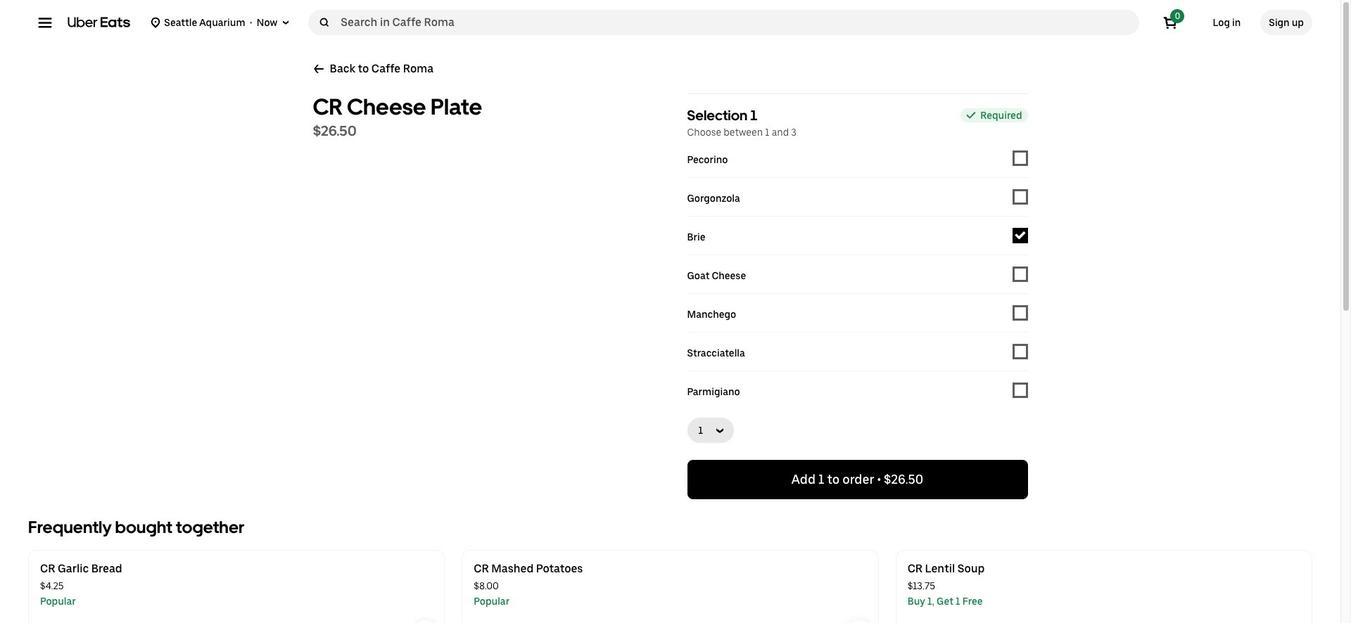 Task type: vqa. For each thing, say whether or not it's contained in the screenshot.
overall
no



Task type: describe. For each thing, give the bounding box(es) containing it.
uber eats home image
[[68, 17, 130, 28]]

main navigation menu image
[[38, 15, 52, 30]]

Search in Caffe Roma text field
[[341, 15, 1134, 29]]

go back image
[[313, 63, 324, 75]]



Task type: locate. For each thing, give the bounding box(es) containing it.
1 deliver to image from the left
[[150, 17, 161, 28]]

0 horizontal spatial deliver to image
[[150, 17, 161, 28]]

deliver to image
[[150, 17, 161, 28], [280, 17, 292, 28]]

2 deliver to image from the left
[[280, 17, 292, 28]]

1 horizontal spatial deliver to image
[[280, 17, 292, 28]]



